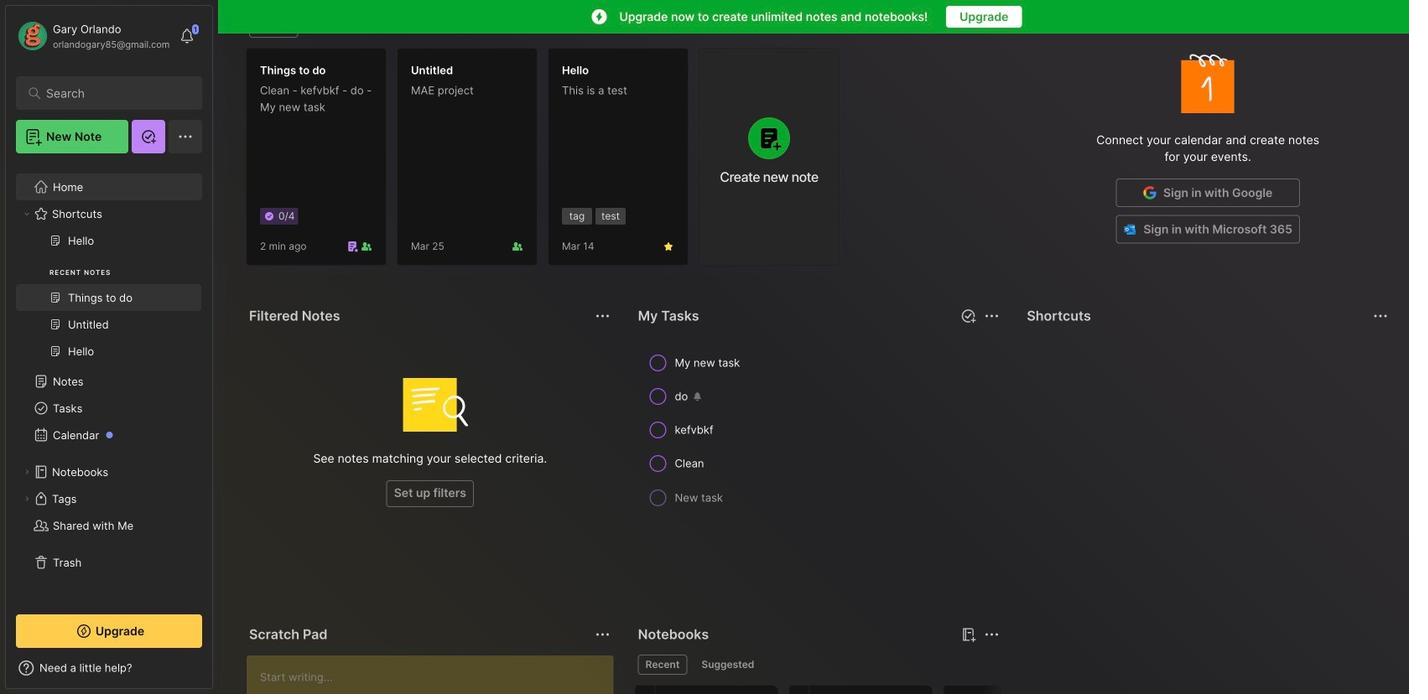 Task type: locate. For each thing, give the bounding box(es) containing it.
0 horizontal spatial more actions image
[[593, 625, 613, 645]]

more actions image
[[1371, 306, 1391, 326], [593, 625, 613, 645]]

tree
[[6, 164, 212, 600]]

tree inside main 'element'
[[6, 164, 212, 600]]

0 vertical spatial row group
[[246, 48, 850, 276]]

click to collapse image
[[212, 664, 224, 684]]

1 horizontal spatial tab
[[694, 655, 762, 676]]

0 horizontal spatial more actions image
[[593, 306, 613, 326]]

tab list
[[249, 18, 997, 38], [638, 655, 997, 676]]

More actions field
[[591, 305, 615, 328], [1370, 305, 1393, 328], [591, 624, 615, 647], [980, 624, 1004, 647]]

grid grid
[[1024, 337, 1393, 585]]

1 vertical spatial row group
[[635, 347, 1004, 522]]

0 vertical spatial more actions image
[[1371, 306, 1391, 326]]

1 vertical spatial tab list
[[638, 655, 997, 676]]

0 vertical spatial tab list
[[249, 18, 997, 38]]

Start writing… text field
[[260, 656, 613, 695]]

tab
[[638, 655, 688, 676], [694, 655, 762, 676]]

None search field
[[46, 83, 180, 103]]

more actions image
[[593, 306, 613, 326], [982, 625, 1002, 645]]

0 horizontal spatial tab
[[638, 655, 688, 676]]

group
[[16, 227, 201, 375]]

row group
[[246, 48, 850, 276], [635, 347, 1004, 522], [635, 686, 1098, 695]]

1 vertical spatial more actions image
[[593, 625, 613, 645]]

group inside main 'element'
[[16, 227, 201, 375]]

2 tab from the left
[[694, 655, 762, 676]]

0 vertical spatial more actions image
[[593, 306, 613, 326]]

1 vertical spatial more actions image
[[982, 625, 1002, 645]]



Task type: describe. For each thing, give the bounding box(es) containing it.
expand tags image
[[22, 494, 32, 504]]

tab list for top row group
[[249, 18, 997, 38]]

1 horizontal spatial more actions image
[[982, 625, 1002, 645]]

WHAT'S NEW field
[[6, 655, 212, 682]]

2 vertical spatial row group
[[635, 686, 1098, 695]]

1 tab from the left
[[638, 655, 688, 676]]

none search field inside main 'element'
[[46, 83, 180, 103]]

Account field
[[16, 19, 170, 53]]

Search text field
[[46, 86, 180, 102]]

tab list for the bottom row group
[[638, 655, 997, 676]]

expand notebooks image
[[22, 467, 32, 477]]

main element
[[0, 0, 218, 695]]

1 horizontal spatial more actions image
[[1371, 306, 1391, 326]]

new task image
[[960, 308, 977, 325]]



Task type: vqa. For each thing, say whether or not it's contained in the screenshot.
row group
yes



